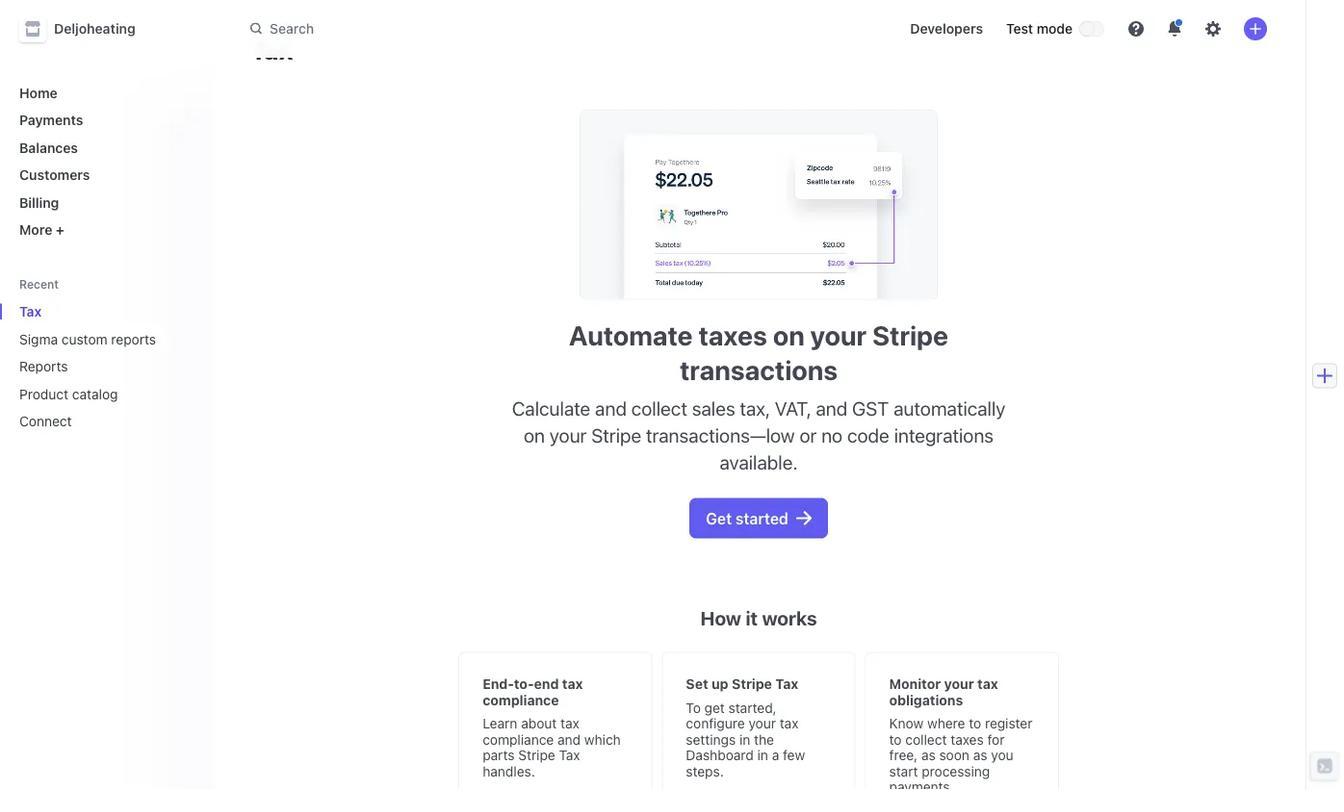 Task type: vqa. For each thing, say whether or not it's contained in the screenshot.
second compliance
yes



Task type: locate. For each thing, give the bounding box(es) containing it.
tax up the register
[[978, 677, 999, 693]]

tax
[[250, 34, 293, 65], [19, 304, 42, 320], [776, 677, 799, 693], [559, 748, 580, 764]]

end
[[534, 677, 559, 693]]

stripe
[[873, 320, 949, 352], [592, 424, 641, 447], [732, 677, 772, 693], [518, 748, 555, 764]]

collect
[[632, 398, 688, 420], [906, 732, 947, 748]]

help image
[[1129, 21, 1144, 37]]

core navigation links element
[[12, 77, 196, 246]]

your up the a
[[749, 716, 776, 732]]

1 horizontal spatial as
[[973, 748, 988, 764]]

end-to-end tax compliance learn about tax compliance and which parts stripe tax handles.
[[483, 677, 621, 780]]

payments.
[[889, 780, 954, 791]]

you
[[991, 748, 1014, 764]]

1 as from the left
[[922, 748, 936, 764]]

0 vertical spatial collect
[[632, 398, 688, 420]]

tax
[[562, 677, 583, 693], [978, 677, 999, 693], [561, 716, 580, 732], [780, 716, 799, 732]]

1 vertical spatial compliance
[[483, 732, 554, 748]]

your up where
[[944, 677, 974, 693]]

about
[[521, 716, 557, 732]]

automatically
[[894, 398, 1006, 420]]

1 horizontal spatial collect
[[906, 732, 947, 748]]

tax link
[[12, 296, 169, 327]]

compliance up about
[[483, 693, 559, 709]]

2 as from the left
[[973, 748, 988, 764]]

transactions—low
[[646, 424, 795, 447]]

where
[[927, 716, 965, 732]]

0 vertical spatial compliance
[[483, 693, 559, 709]]

know
[[889, 716, 924, 732]]

how it works
[[701, 607, 817, 630]]

and up no
[[816, 398, 848, 420]]

1 compliance from the top
[[483, 693, 559, 709]]

collect inside monitor your tax obligations know where to register to collect taxes for free, as soon as you start processing payments.
[[906, 732, 947, 748]]

collect inside calculate and collect sales tax, vat, and gst automatically on your stripe transactions—low or no code integrations available.
[[632, 398, 688, 420]]

to up 'start'
[[889, 732, 902, 748]]

balances link
[[12, 132, 196, 163]]

home link
[[12, 77, 196, 108]]

set up stripe tax to get started, configure your tax settings in the dashboard in a few steps.
[[686, 677, 805, 780]]

it
[[746, 607, 758, 630]]

recent navigation links element
[[0, 276, 212, 437]]

0 horizontal spatial collect
[[632, 398, 688, 420]]

in
[[740, 732, 751, 748], [758, 748, 768, 764]]

1 horizontal spatial on
[[773, 320, 805, 352]]

taxes left for
[[951, 732, 984, 748]]

free,
[[889, 748, 918, 764]]

reports
[[111, 331, 156, 347]]

1 horizontal spatial to
[[969, 716, 982, 732]]

2 horizontal spatial and
[[816, 398, 848, 420]]

your inside automate taxes on your stripe transactions
[[811, 320, 867, 352]]

and inside end-to-end tax compliance learn about tax compliance and which parts stripe tax handles.
[[558, 732, 581, 748]]

recent
[[19, 278, 59, 291]]

your down calculate
[[550, 424, 587, 447]]

compliance
[[483, 693, 559, 709], [483, 732, 554, 748]]

1 vertical spatial collect
[[906, 732, 947, 748]]

1 vertical spatial taxes
[[951, 732, 984, 748]]

0 horizontal spatial as
[[922, 748, 936, 764]]

1 vertical spatial on
[[524, 424, 545, 447]]

1 horizontal spatial and
[[595, 398, 627, 420]]

stripe inside calculate and collect sales tax, vat, and gst automatically on your stripe transactions—low or no code integrations available.
[[592, 424, 641, 447]]

developers
[[910, 21, 983, 37]]

taxes
[[699, 320, 767, 352], [951, 732, 984, 748]]

tax right the
[[780, 716, 799, 732]]

as right free,
[[922, 748, 936, 764]]

on
[[773, 320, 805, 352], [524, 424, 545, 447]]

settings image
[[1206, 21, 1221, 37]]

0 vertical spatial on
[[773, 320, 805, 352]]

a
[[772, 748, 779, 764]]

tax,
[[740, 398, 770, 420]]

Search search field
[[239, 11, 782, 46]]

developers link
[[903, 13, 991, 44]]

the
[[754, 732, 774, 748]]

gst
[[852, 398, 889, 420]]

transactions
[[680, 355, 838, 386]]

customers
[[19, 167, 90, 183]]

in left the a
[[758, 748, 768, 764]]

vat,
[[775, 398, 811, 420]]

and right calculate
[[595, 398, 627, 420]]

home
[[19, 85, 57, 101]]

get
[[705, 700, 725, 716]]

tax inside 'recent' element
[[19, 304, 42, 320]]

mode
[[1037, 21, 1073, 37]]

obligations
[[889, 693, 963, 709]]

tax inside set up stripe tax to get started, configure your tax settings in the dashboard in a few steps.
[[776, 677, 799, 693]]

tax right the end on the bottom of the page
[[562, 677, 583, 693]]

as
[[922, 748, 936, 764], [973, 748, 988, 764]]

processing
[[922, 764, 990, 780]]

as left you at right
[[973, 748, 988, 764]]

configure
[[686, 716, 745, 732]]

parts
[[483, 748, 515, 764]]

1 horizontal spatial taxes
[[951, 732, 984, 748]]

and left which
[[558, 732, 581, 748]]

0 vertical spatial taxes
[[699, 320, 767, 352]]

balances
[[19, 140, 78, 156]]

stripe inside set up stripe tax to get started, configure your tax settings in the dashboard in a few steps.
[[732, 677, 772, 693]]

0 horizontal spatial taxes
[[699, 320, 767, 352]]

your
[[811, 320, 867, 352], [550, 424, 587, 447], [944, 677, 974, 693], [749, 716, 776, 732]]

your inside set up stripe tax to get started, configure your tax settings in the dashboard in a few steps.
[[749, 716, 776, 732]]

on down calculate
[[524, 424, 545, 447]]

to
[[686, 700, 701, 716]]

to left for
[[969, 716, 982, 732]]

sigma custom reports link
[[12, 324, 169, 355]]

get
[[706, 510, 732, 528]]

0 horizontal spatial on
[[524, 424, 545, 447]]

taxes up "transactions"
[[699, 320, 767, 352]]

on up "transactions"
[[773, 320, 805, 352]]

billing
[[19, 195, 59, 210]]

in left the
[[740, 732, 751, 748]]

and
[[595, 398, 627, 420], [816, 398, 848, 420], [558, 732, 581, 748]]

taxes inside automate taxes on your stripe transactions
[[699, 320, 767, 352]]

product catalog
[[19, 386, 118, 402]]

your up gst
[[811, 320, 867, 352]]

0 horizontal spatial and
[[558, 732, 581, 748]]

compliance up handles.
[[483, 732, 554, 748]]

get started button
[[691, 500, 827, 538]]

calculate and collect sales tax, vat, and gst automatically on your stripe transactions—low or no code integrations available.
[[512, 398, 1006, 474]]

reports link
[[12, 351, 169, 382]]

to
[[969, 716, 982, 732], [889, 732, 902, 748]]

0 horizontal spatial in
[[740, 732, 751, 748]]

settings
[[686, 732, 736, 748]]

up
[[712, 677, 729, 693]]



Task type: describe. For each thing, give the bounding box(es) containing it.
integrations
[[894, 424, 994, 447]]

no
[[822, 424, 843, 447]]

on inside calculate and collect sales tax, vat, and gst automatically on your stripe transactions—low or no code integrations available.
[[524, 424, 545, 447]]

a simplified invoice showing a sales tax line with some information on how the tax is calculated. image
[[604, 127, 925, 299]]

monitor your tax obligations know where to register to collect taxes for free, as soon as you start processing payments.
[[889, 677, 1033, 791]]

or
[[800, 424, 817, 447]]

sales
[[692, 398, 735, 420]]

deljoheating
[[54, 21, 136, 37]]

works
[[762, 607, 817, 630]]

custom
[[61, 331, 108, 347]]

more +
[[19, 222, 64, 238]]

which
[[584, 732, 621, 748]]

tax inside end-to-end tax compliance learn about tax compliance and which parts stripe tax handles.
[[559, 748, 580, 764]]

tax inside set up stripe tax to get started, configure your tax settings in the dashboard in a few steps.
[[780, 716, 799, 732]]

stripe inside automate taxes on your stripe transactions
[[873, 320, 949, 352]]

catalog
[[72, 386, 118, 402]]

start
[[889, 764, 918, 780]]

customers link
[[12, 159, 196, 191]]

register
[[985, 716, 1033, 732]]

handles.
[[483, 764, 535, 780]]

tax inside monitor your tax obligations know where to register to collect taxes for free, as soon as you start processing payments.
[[978, 677, 999, 693]]

available.
[[720, 451, 798, 474]]

your inside monitor your tax obligations know where to register to collect taxes for free, as soon as you start processing payments.
[[944, 677, 974, 693]]

search
[[270, 20, 314, 36]]

how
[[701, 607, 742, 630]]

deljoheating button
[[19, 15, 155, 42]]

started
[[736, 510, 789, 528]]

automate taxes on your stripe transactions
[[569, 320, 949, 386]]

started,
[[729, 700, 777, 716]]

automate
[[569, 320, 693, 352]]

reports
[[19, 359, 68, 375]]

recent element
[[0, 296, 212, 437]]

soon
[[939, 748, 970, 764]]

dashboard
[[686, 748, 754, 764]]

product catalog link
[[12, 378, 169, 410]]

to-
[[514, 677, 534, 693]]

get started
[[706, 510, 789, 528]]

payments
[[19, 112, 83, 128]]

sigma custom reports
[[19, 331, 156, 347]]

notifications image
[[1167, 21, 1183, 37]]

set
[[686, 677, 708, 693]]

billing link
[[12, 187, 196, 218]]

sigma
[[19, 331, 58, 347]]

steps.
[[686, 764, 724, 780]]

more
[[19, 222, 52, 238]]

end-
[[483, 677, 514, 693]]

few
[[783, 748, 805, 764]]

calculate
[[512, 398, 591, 420]]

1 horizontal spatial in
[[758, 748, 768, 764]]

Search text field
[[239, 11, 782, 46]]

on inside automate taxes on your stripe transactions
[[773, 320, 805, 352]]

monitor
[[889, 677, 941, 693]]

connect
[[19, 414, 72, 430]]

tax right about
[[561, 716, 580, 732]]

code
[[847, 424, 890, 447]]

2 compliance from the top
[[483, 732, 554, 748]]

+
[[56, 222, 64, 238]]

payments link
[[12, 104, 196, 136]]

for
[[988, 732, 1005, 748]]

test mode
[[1006, 21, 1073, 37]]

test
[[1006, 21, 1033, 37]]

product
[[19, 386, 68, 402]]

taxes inside monitor your tax obligations know where to register to collect taxes for free, as soon as you start processing payments.
[[951, 732, 984, 748]]

learn
[[483, 716, 518, 732]]

stripe inside end-to-end tax compliance learn about tax compliance and which parts stripe tax handles.
[[518, 748, 555, 764]]

your inside calculate and collect sales tax, vat, and gst automatically on your stripe transactions—low or no code integrations available.
[[550, 424, 587, 447]]

0 horizontal spatial to
[[889, 732, 902, 748]]

connect link
[[12, 406, 169, 437]]



